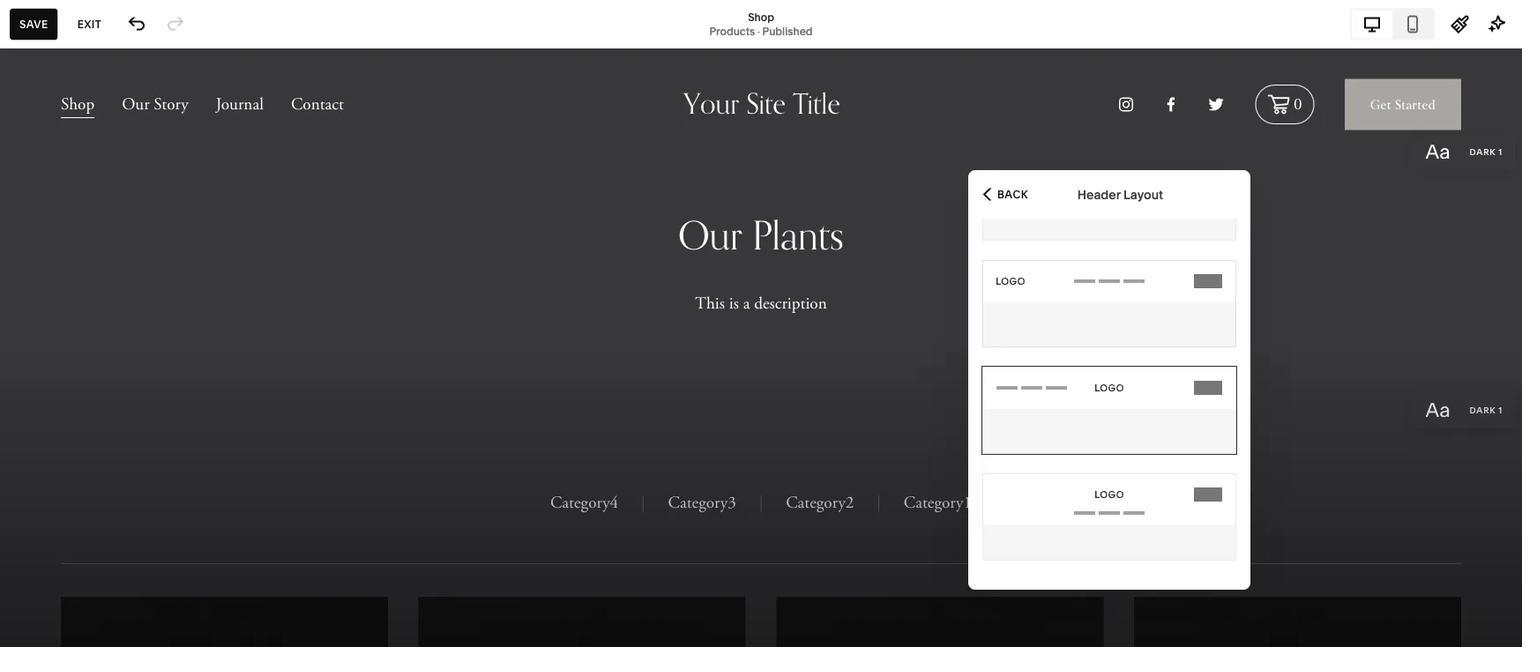 Task type: vqa. For each thing, say whether or not it's contained in the screenshot.
Calathea
no



Task type: locate. For each thing, give the bounding box(es) containing it.
back
[[998, 188, 1028, 201]]

0 vertical spatial from
[[116, 493, 140, 505]]

0 horizontal spatial plant
[[116, 346, 145, 361]]

2 vertical spatial from
[[116, 611, 140, 624]]

from inside snake from $12
[[116, 611, 140, 624]]

hidden
[[121, 376, 158, 386]]

alocasia from $15
[[116, 534, 166, 564]]

exit button
[[68, 8, 111, 40]]

from down snake
[[116, 611, 140, 624]]

1 vertical spatial plant
[[155, 475, 184, 490]]

3 from from the top
[[116, 611, 140, 624]]

$12 down pencil
[[142, 493, 159, 505]]

shop products · published
[[710, 11, 813, 37]]

0 vertical spatial $12
[[142, 493, 159, 505]]

from
[[116, 493, 140, 505], [116, 552, 140, 564], [116, 611, 140, 624]]

$15
[[142, 552, 159, 564]]

1 vertical spatial $12
[[142, 611, 159, 624]]

$12
[[142, 493, 159, 505], [142, 611, 159, 624]]

0 vertical spatial plant
[[116, 346, 145, 361]]

pencil
[[116, 475, 152, 490]]

plant up hidden
[[116, 346, 145, 361]]

published
[[763, 25, 813, 37]]

plant right pencil
[[155, 475, 184, 490]]

$12 inside snake from $12
[[142, 611, 159, 624]]

products
[[710, 25, 755, 37]]

row group
[[0, 342, 349, 647]]

from down alocasia on the bottom left of page
[[116, 552, 140, 564]]

1 vertical spatial from
[[116, 552, 140, 564]]

from down pencil
[[116, 493, 140, 505]]

tab list
[[1352, 10, 1433, 38]]

plant inside pencil plant from $12
[[155, 475, 184, 490]]

$12 down snake
[[142, 611, 159, 624]]

from inside alocasia from $15
[[116, 552, 140, 564]]

header
[[1078, 187, 1121, 202]]

1 horizontal spatial plant
[[155, 475, 184, 490]]

alocasia
[[116, 534, 166, 549]]

2 $12 from the top
[[142, 611, 159, 624]]

from for snake
[[116, 611, 140, 624]]

1 from from the top
[[116, 493, 140, 505]]

pencil plant from $12
[[116, 475, 184, 505]]

categories
[[34, 32, 105, 45]]

$12 inside pencil plant from $12
[[142, 493, 159, 505]]

1 $12 from the top
[[142, 493, 159, 505]]

2 from from the top
[[116, 552, 140, 564]]

plant
[[116, 346, 145, 361], [155, 475, 184, 490]]

snake
[[116, 593, 152, 608]]



Task type: describe. For each thing, give the bounding box(es) containing it.
shop
[[748, 11, 774, 23]]

from for alocasia
[[116, 552, 140, 564]]

layout
[[1124, 187, 1163, 202]]

·
[[758, 25, 760, 37]]

from inside pencil plant from $12
[[116, 493, 140, 505]]

row group containing plant
[[0, 342, 349, 647]]

header layout
[[1078, 187, 1163, 202]]

snake from $12
[[116, 593, 159, 624]]

lily
[[116, 416, 136, 431]]

save
[[19, 18, 48, 30]]

$9
[[168, 374, 180, 387]]

exit
[[77, 18, 102, 30]]

categories button
[[0, 19, 124, 58]]

$9 $10
[[168, 374, 199, 387]]

back button
[[978, 175, 1034, 214]]

$10
[[183, 374, 199, 387]]

Search items… text field
[[58, 118, 316, 157]]

save button
[[10, 8, 58, 40]]



